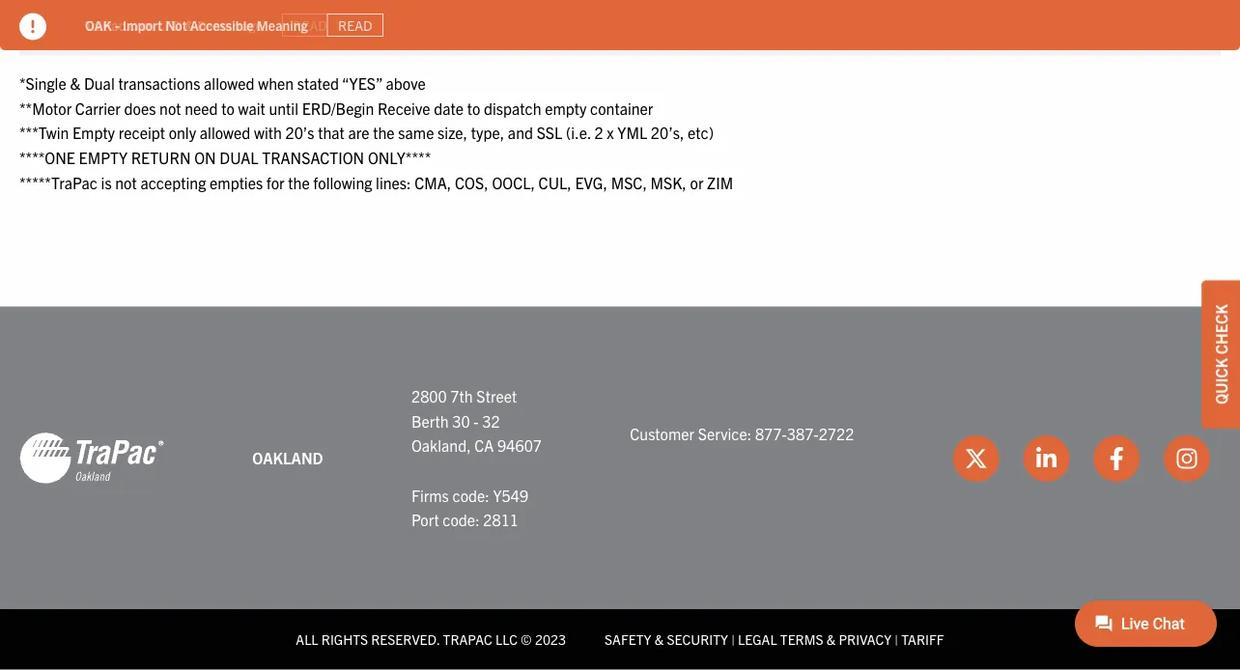 Task type: describe. For each thing, give the bounding box(es) containing it.
type,
[[471, 123, 504, 143]]

oakland,
[[411, 436, 471, 456]]

**motor
[[19, 99, 72, 118]]

20's
[[285, 123, 314, 143]]

*****trapac
[[19, 173, 97, 192]]

import
[[123, 16, 162, 33]]

only
[[169, 123, 196, 143]]

(i.e.
[[566, 123, 591, 143]]

above
[[386, 74, 426, 93]]

1 horizontal spatial the
[[373, 123, 395, 143]]

and
[[508, 123, 533, 143]]

7th
[[450, 387, 473, 406]]

dispatch
[[484, 99, 541, 118]]

yml
[[617, 123, 647, 143]]

container
[[590, 99, 653, 118]]

size,
[[438, 123, 468, 143]]

1 | from the left
[[731, 631, 735, 649]]

0 vertical spatial code:
[[452, 486, 489, 505]]

meaning
[[257, 16, 308, 33]]

empties
[[210, 173, 263, 192]]

all rights reserved. trapac llc © 2023
[[296, 631, 566, 649]]

read link for oak - import not accessible meaning
[[327, 13, 383, 37]]

legal terms & privacy link
[[738, 631, 892, 649]]

accessible
[[190, 16, 253, 33]]

footer containing 2800 7th street
[[0, 307, 1240, 670]]

legal
[[738, 631, 777, 649]]

& right lfd on the top of page
[[185, 16, 194, 33]]

& inside '*single & dual transactions allowed when stated "yes" above **motor carrier does not need to wait until erd/begin receive date to dispatch empty container ***twin empty receipt only allowed with 20's that are the same size, type, and ssl (i.e. 2 x yml 20's, etc) ****one empty return on dual transaction only**** *****trapac is not accepting empties for the following lines: cma, cos, oocl, cul, evg, msc, msk, or zim'
[[70, 74, 80, 93]]

customer
[[630, 424, 694, 443]]

following
[[313, 173, 372, 192]]

not
[[165, 16, 187, 33]]

****one
[[19, 148, 75, 167]]

does
[[124, 99, 156, 118]]

evg,
[[575, 173, 607, 192]]

oak - import not accessible meaning
[[85, 16, 308, 33]]

when
[[258, 74, 294, 93]]

accepting
[[140, 173, 206, 192]]

or
[[690, 173, 703, 192]]

firms code:  y549 port code:  2811
[[411, 486, 528, 530]]

oak
[[85, 16, 112, 33]]

until
[[269, 99, 298, 118]]

0 horizontal spatial the
[[288, 173, 310, 192]]

service:
[[698, 424, 752, 443]]

transaction
[[262, 148, 364, 167]]

1 horizontal spatial not
[[159, 99, 181, 118]]

empty
[[72, 123, 115, 143]]

0 vertical spatial -
[[115, 16, 119, 33]]

erd/begin
[[302, 99, 374, 118]]

for
[[266, 173, 285, 192]]

that
[[318, 123, 345, 143]]

tariff link
[[901, 631, 944, 649]]

all
[[296, 631, 318, 649]]

x
[[607, 123, 614, 143]]

receive
[[378, 99, 430, 118]]

quick check
[[1211, 304, 1230, 404]]

msc,
[[611, 173, 647, 192]]

firms
[[411, 486, 449, 505]]

are
[[348, 123, 370, 143]]

only****
[[368, 148, 431, 167]]

oocl,
[[492, 173, 535, 192]]

trapac.com lfd & demurrage
[[85, 16, 263, 33]]

y549
[[493, 486, 528, 505]]

port
[[411, 510, 439, 530]]

read for trapac.com lfd & demurrage
[[293, 16, 327, 34]]

berth
[[411, 412, 449, 431]]

2023
[[535, 631, 566, 649]]

read for oak - import not accessible meaning
[[338, 16, 372, 34]]



Task type: vqa. For each thing, say whether or not it's contained in the screenshot.
the bottom -
yes



Task type: locate. For each thing, give the bounding box(es) containing it.
1 read link from the left
[[282, 13, 338, 37]]

*single & dual transactions allowed when stated "yes" above **motor carrier does not need to wait until erd/begin receive date to dispatch empty container ***twin empty receipt only allowed with 20's that are the same size, type, and ssl (i.e. 2 x yml 20's, etc) ****one empty return on dual transaction only**** *****trapac is not accepting empties for the following lines: cma, cos, oocl, cul, evg, msc, msk, or zim
[[19, 74, 733, 192]]

to
[[221, 99, 235, 118], [467, 99, 480, 118]]

read link for trapac.com lfd & demurrage
[[282, 13, 338, 37]]

empty
[[79, 148, 127, 167]]

to left wait
[[221, 99, 235, 118]]

marine
[[115, 24, 172, 44]]

2 read link from the left
[[327, 13, 383, 37]]

30
[[452, 412, 470, 431]]

msk,
[[651, 173, 686, 192]]

code: up "2811"
[[452, 486, 489, 505]]

& right the safety
[[654, 631, 664, 649]]

read link up the "yes"
[[327, 13, 383, 37]]

ssl
[[537, 123, 562, 143]]

1 vertical spatial the
[[288, 173, 310, 192]]

0 horizontal spatial not
[[115, 173, 137, 192]]

safety & security link
[[605, 631, 728, 649]]

20's,
[[651, 123, 684, 143]]

zim
[[707, 173, 733, 192]]

lines:
[[376, 173, 411, 192]]

etc)
[[688, 123, 714, 143]]

2811
[[483, 510, 519, 530]]

1 horizontal spatial to
[[467, 99, 480, 118]]

read
[[293, 16, 327, 34], [338, 16, 372, 34]]

- inside the '2800 7th street berth 30 - 32 oakland, ca 94607'
[[474, 412, 479, 431]]

0 vertical spatial allowed
[[204, 74, 255, 93]]

llc
[[495, 631, 518, 649]]

dual
[[84, 74, 115, 93]]

quick
[[1211, 358, 1230, 404]]

the right are
[[373, 123, 395, 143]]

2800
[[411, 387, 447, 406]]

on
[[194, 148, 216, 167]]

***twin
[[19, 123, 69, 143]]

wait
[[238, 99, 265, 118]]

- right oak
[[115, 16, 119, 33]]

the
[[373, 123, 395, 143], [288, 173, 310, 192]]

same
[[398, 123, 434, 143]]

safety
[[605, 631, 651, 649]]

date
[[434, 99, 464, 118]]

oakland image
[[19, 431, 164, 486]]

cul,
[[539, 173, 572, 192]]

2 | from the left
[[895, 631, 898, 649]]

customer service: 877-387-2722
[[630, 424, 854, 443]]

rights
[[321, 631, 368, 649]]

1 vertical spatial allowed
[[200, 123, 250, 143]]

read up stated at top left
[[293, 16, 327, 34]]

387-
[[787, 424, 819, 443]]

allowed
[[204, 74, 255, 93], [200, 123, 250, 143]]

©
[[521, 631, 532, 649]]

&
[[185, 16, 194, 33], [70, 74, 80, 93], [654, 631, 664, 649], [826, 631, 836, 649]]

reserved.
[[371, 631, 440, 649]]

94607
[[497, 436, 542, 456]]

not down the 'transactions'
[[159, 99, 181, 118]]

check
[[1211, 304, 1230, 355]]

stated
[[297, 74, 339, 93]]

allowed up dual
[[200, 123, 250, 143]]

not
[[159, 99, 181, 118], [115, 173, 137, 192]]

read up the "yes"
[[338, 16, 372, 34]]

1 vertical spatial not
[[115, 173, 137, 192]]

cma,
[[415, 173, 451, 192]]

-
[[115, 16, 119, 33], [474, 412, 479, 431]]

safety & security | legal terms & privacy | tariff
[[605, 631, 944, 649]]

trapac
[[443, 631, 492, 649]]

cos,
[[455, 173, 488, 192]]

security
[[667, 631, 728, 649]]

ca
[[475, 436, 494, 456]]

quick check link
[[1201, 280, 1240, 429]]

0 vertical spatial the
[[373, 123, 395, 143]]

oakland
[[252, 449, 323, 468]]

0 horizontal spatial -
[[115, 16, 119, 33]]

& left dual on the left top of the page
[[70, 74, 80, 93]]

1 read from the left
[[293, 16, 327, 34]]

yang ming marine transport (yml)
[[30, 24, 306, 44]]

|
[[731, 631, 735, 649], [895, 631, 898, 649]]

solid image
[[19, 13, 46, 40]]

tariff
[[901, 631, 944, 649]]

carrier
[[75, 99, 121, 118]]

lfd
[[157, 16, 182, 33]]

0 horizontal spatial to
[[221, 99, 235, 118]]

- right 30
[[474, 412, 479, 431]]

not right is
[[115, 173, 137, 192]]

read link up stated at top left
[[282, 13, 338, 37]]

street
[[476, 387, 517, 406]]

*single
[[19, 74, 66, 93]]

2722
[[819, 424, 854, 443]]

with
[[254, 123, 282, 143]]

empty
[[545, 99, 587, 118]]

ming
[[73, 24, 111, 44]]

"yes"
[[342, 74, 382, 93]]

to right date
[[467, 99, 480, 118]]

2 to from the left
[[467, 99, 480, 118]]

1 vertical spatial code:
[[443, 510, 480, 530]]

877-
[[755, 424, 787, 443]]

return
[[131, 148, 191, 167]]

allowed up wait
[[204, 74, 255, 93]]

0 horizontal spatial |
[[731, 631, 735, 649]]

0 horizontal spatial read
[[293, 16, 327, 34]]

1 horizontal spatial |
[[895, 631, 898, 649]]

| left legal
[[731, 631, 735, 649]]

yang
[[30, 24, 69, 44]]

32
[[482, 412, 500, 431]]

2 read from the left
[[338, 16, 372, 34]]

1 vertical spatial -
[[474, 412, 479, 431]]

1 to from the left
[[221, 99, 235, 118]]

is
[[101, 173, 112, 192]]

footer
[[0, 307, 1240, 670]]

dual
[[220, 148, 258, 167]]

| left the tariff
[[895, 631, 898, 649]]

0 vertical spatial not
[[159, 99, 181, 118]]

transport
[[176, 24, 263, 44]]

1 horizontal spatial -
[[474, 412, 479, 431]]

code: right port
[[443, 510, 480, 530]]

terms
[[780, 631, 823, 649]]

& right terms
[[826, 631, 836, 649]]

(yml)
[[266, 24, 306, 44]]

2
[[594, 123, 603, 143]]

the right for
[[288, 173, 310, 192]]

1 horizontal spatial read
[[338, 16, 372, 34]]

trapac.com
[[85, 16, 154, 33]]



